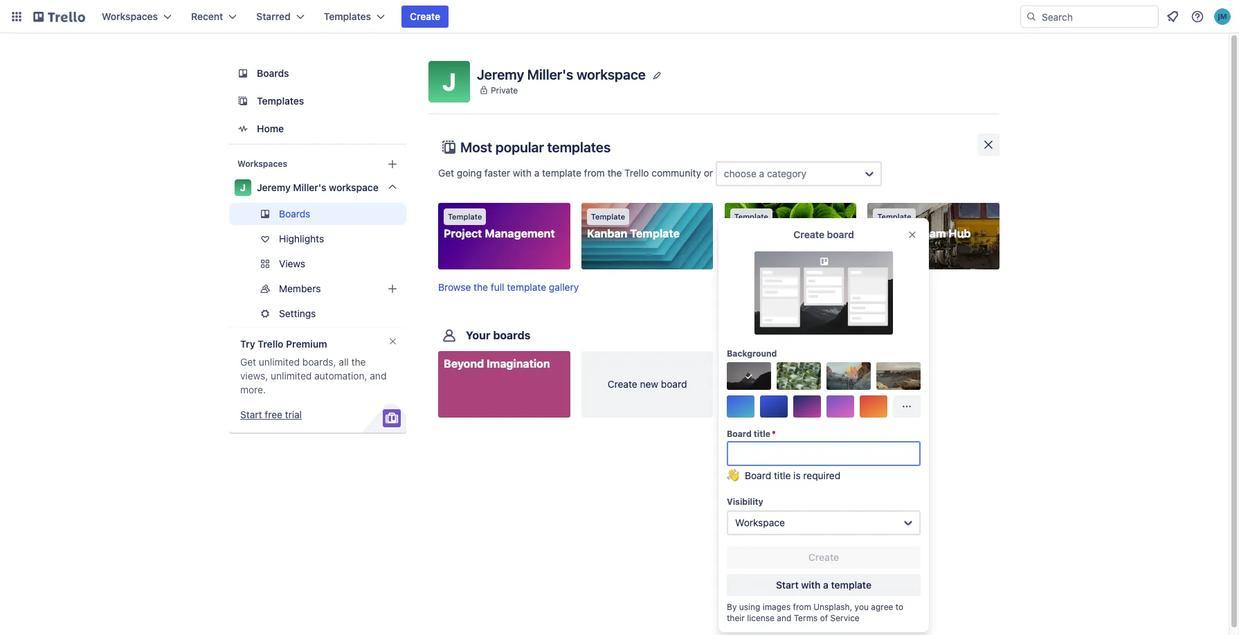 Task type: locate. For each thing, give the bounding box(es) containing it.
workspaces button
[[94, 6, 180, 28]]

0 vertical spatial with
[[513, 167, 532, 179]]

template inside 'button'
[[832, 579, 872, 591]]

1 vertical spatial boards link
[[229, 203, 407, 225]]

get
[[438, 167, 454, 179], [240, 356, 256, 368]]

1 horizontal spatial j
[[443, 67, 456, 96]]

terms of service link
[[794, 613, 860, 623]]

of
[[821, 613, 829, 623]]

0 vertical spatial from
[[584, 167, 605, 179]]

None text field
[[727, 441, 921, 466]]

jeremy miller's workspace up private
[[477, 66, 646, 82]]

1 horizontal spatial the
[[474, 281, 488, 293]]

workspace up highlights link
[[329, 181, 379, 193]]

templates right starred popup button
[[324, 10, 371, 22]]

get inside try trello premium get unlimited boards, all the views, unlimited automation, and more.
[[240, 356, 256, 368]]

1 vertical spatial from
[[794, 602, 812, 612]]

2 project from the left
[[770, 227, 808, 240]]

2 horizontal spatial the
[[608, 167, 622, 179]]

project inside template project management
[[444, 227, 483, 240]]

j down home "image"
[[240, 181, 246, 193]]

template up 'remote'
[[878, 212, 912, 221]]

remote
[[874, 227, 915, 240]]

0 horizontal spatial start
[[240, 409, 262, 420]]

title left is
[[774, 470, 791, 481]]

start with a template
[[776, 579, 872, 591]]

0 horizontal spatial title
[[754, 429, 771, 439]]

with
[[513, 167, 532, 179], [802, 579, 821, 591]]

unlimited down the boards,
[[271, 370, 312, 382]]

templates
[[324, 10, 371, 22], [257, 95, 304, 107]]

template up simple
[[735, 212, 769, 221]]

a up unsplash,
[[824, 579, 829, 591]]

with up by using images from unsplash, you agree to their
[[802, 579, 821, 591]]

boards right board 'image'
[[257, 67, 289, 79]]

1 horizontal spatial from
[[794, 602, 812, 612]]

1 vertical spatial board
[[727, 429, 752, 439]]

and
[[370, 370, 387, 382], [777, 613, 792, 623]]

start inside 'button'
[[776, 579, 799, 591]]

j inside button
[[443, 67, 456, 96]]

1 horizontal spatial title
[[774, 470, 791, 481]]

templates up home on the left top of page
[[257, 95, 304, 107]]

jeremy up private
[[477, 66, 525, 82]]

trello left community
[[625, 167, 649, 179]]

and down images
[[777, 613, 792, 623]]

create button
[[402, 6, 449, 28], [727, 547, 921, 569]]

a inside start with a template 'button'
[[824, 579, 829, 591]]

1 vertical spatial and
[[777, 613, 792, 623]]

miller's
[[528, 66, 574, 82], [293, 181, 327, 193]]

project inside template simple project board
[[770, 227, 808, 240]]

1 vertical spatial workspaces
[[238, 159, 287, 169]]

boards link up templates link on the left top of page
[[229, 61, 407, 86]]

and inside try trello premium get unlimited boards, all the views, unlimited automation, and more.
[[370, 370, 387, 382]]

1 vertical spatial j
[[240, 181, 246, 193]]

title left *
[[754, 429, 771, 439]]

project right simple
[[770, 227, 808, 240]]

2 vertical spatial template
[[832, 579, 872, 591]]

0 vertical spatial templates
[[324, 10, 371, 22]]

1 vertical spatial unlimited
[[271, 370, 312, 382]]

close popover image
[[907, 229, 919, 240]]

0 vertical spatial workspaces
[[102, 10, 158, 22]]

start left free
[[240, 409, 262, 420]]

1 vertical spatial with
[[802, 579, 821, 591]]

get left going
[[438, 167, 454, 179]]

most
[[461, 139, 493, 155]]

to
[[896, 602, 904, 612]]

unlimited
[[259, 356, 300, 368], [271, 370, 312, 382]]

board left 'remote'
[[811, 227, 843, 240]]

0 horizontal spatial the
[[352, 356, 366, 368]]

template kanban template
[[587, 212, 680, 240]]

and right automation,
[[370, 370, 387, 382]]

faster
[[485, 167, 511, 179]]

0 horizontal spatial trello
[[258, 338, 284, 350]]

0 horizontal spatial templates
[[257, 95, 304, 107]]

service
[[831, 613, 860, 623]]

choose a category
[[724, 168, 807, 179]]

0 vertical spatial miller's
[[528, 66, 574, 82]]

boards
[[257, 67, 289, 79], [279, 208, 311, 220]]

template for start with a template
[[832, 579, 872, 591]]

the right all
[[352, 356, 366, 368]]

is
[[794, 470, 801, 481]]

0 vertical spatial title
[[754, 429, 771, 439]]

the inside try trello premium get unlimited boards, all the views, unlimited automation, and more.
[[352, 356, 366, 368]]

board right the new
[[661, 378, 687, 390]]

boards link up highlights link
[[229, 203, 407, 225]]

template inside template simple project board
[[735, 212, 769, 221]]

0 horizontal spatial jeremy
[[257, 181, 291, 193]]

jeremy miller's workspace
[[477, 66, 646, 82], [257, 181, 379, 193]]

add image
[[384, 281, 401, 297]]

create a workspace image
[[384, 156, 401, 172]]

visibility
[[727, 497, 764, 507]]

kanban
[[587, 227, 628, 240]]

1 vertical spatial start
[[776, 579, 799, 591]]

unlimited up views,
[[259, 356, 300, 368]]

template for kanban
[[591, 212, 626, 221]]

1 horizontal spatial create button
[[727, 547, 921, 569]]

trello right try at the bottom
[[258, 338, 284, 350]]

template
[[448, 212, 482, 221], [591, 212, 626, 221], [735, 212, 769, 221], [878, 212, 912, 221], [630, 227, 680, 240]]

0 vertical spatial board
[[811, 227, 843, 240]]

project
[[444, 227, 483, 240], [770, 227, 808, 240]]

create
[[410, 10, 441, 22], [794, 229, 825, 240], [608, 378, 638, 390], [809, 551, 840, 563]]

template up you
[[832, 579, 872, 591]]

1 horizontal spatial start
[[776, 579, 799, 591]]

images
[[763, 602, 791, 612]]

template inside template remote team hub
[[878, 212, 912, 221]]

board
[[827, 229, 855, 240], [661, 378, 687, 390]]

0 vertical spatial trello
[[625, 167, 649, 179]]

most popular templates
[[461, 139, 611, 155]]

1 vertical spatial templates
[[257, 95, 304, 107]]

1 vertical spatial jeremy miller's workspace
[[257, 181, 379, 193]]

category
[[768, 168, 807, 179]]

create for create new board
[[608, 378, 638, 390]]

template up kanban
[[591, 212, 626, 221]]

start free trial
[[240, 409, 302, 420]]

start with a template button
[[727, 574, 921, 596]]

j left private
[[443, 67, 456, 96]]

template down templates
[[542, 167, 582, 179]]

1 vertical spatial boards
[[279, 208, 311, 220]]

2 horizontal spatial a
[[824, 579, 829, 591]]

with right faster at the top left
[[513, 167, 532, 179]]

their
[[727, 613, 745, 623]]

1 horizontal spatial templates
[[324, 10, 371, 22]]

back to home image
[[33, 6, 85, 28]]

template inside template project management
[[448, 212, 482, 221]]

workspaces inside workspaces popup button
[[102, 10, 158, 22]]

boards up highlights
[[279, 208, 311, 220]]

0 horizontal spatial and
[[370, 370, 387, 382]]

0 vertical spatial create button
[[402, 6, 449, 28]]

simple
[[731, 227, 767, 240]]

1 vertical spatial trello
[[258, 338, 284, 350]]

0 vertical spatial the
[[608, 167, 622, 179]]

0 vertical spatial get
[[438, 167, 454, 179]]

starred button
[[248, 6, 313, 28]]

👋
[[727, 470, 740, 481]]

0 horizontal spatial workspaces
[[102, 10, 158, 22]]

jeremy
[[477, 66, 525, 82], [257, 181, 291, 193]]

0 vertical spatial j
[[443, 67, 456, 96]]

members
[[279, 283, 321, 294]]

1 vertical spatial create button
[[727, 547, 921, 569]]

agree
[[872, 602, 894, 612]]

from up the license and terms of service
[[794, 602, 812, 612]]

1 horizontal spatial workspace
[[577, 66, 646, 82]]

1 horizontal spatial project
[[770, 227, 808, 240]]

1 vertical spatial template
[[507, 281, 547, 293]]

create inside primary 'element'
[[410, 10, 441, 22]]

start inside button
[[240, 409, 262, 420]]

jeremy up highlights
[[257, 181, 291, 193]]

1 project from the left
[[444, 227, 483, 240]]

views
[[279, 258, 306, 269]]

going
[[457, 167, 482, 179]]

workspace down primary 'element'
[[577, 66, 646, 82]]

a down most popular templates on the left
[[535, 167, 540, 179]]

0 vertical spatial start
[[240, 409, 262, 420]]

j
[[443, 67, 456, 96], [240, 181, 246, 193]]

0 vertical spatial board
[[827, 229, 855, 240]]

boards link
[[229, 61, 407, 86], [229, 203, 407, 225]]

a
[[535, 167, 540, 179], [760, 168, 765, 179], [824, 579, 829, 591]]

by
[[727, 602, 737, 612]]

terms
[[794, 613, 818, 623]]

0 vertical spatial and
[[370, 370, 387, 382]]

workspaces
[[102, 10, 158, 22], [238, 159, 287, 169]]

views,
[[240, 370, 268, 382]]

from down templates
[[584, 167, 605, 179]]

1 horizontal spatial jeremy miller's workspace
[[477, 66, 646, 82]]

board left *
[[727, 429, 752, 439]]

0 vertical spatial jeremy miller's workspace
[[477, 66, 646, 82]]

start up images
[[776, 579, 799, 591]]

get up views,
[[240, 356, 256, 368]]

switch to… image
[[10, 10, 24, 24]]

template project management
[[444, 212, 555, 240]]

1 horizontal spatial with
[[802, 579, 821, 591]]

template down going
[[448, 212, 482, 221]]

0 horizontal spatial board
[[661, 378, 687, 390]]

board left 'remote'
[[827, 229, 855, 240]]

highlights
[[279, 233, 324, 245]]

template right the full
[[507, 281, 547, 293]]

0 vertical spatial boards link
[[229, 61, 407, 86]]

hub
[[949, 227, 971, 240]]

1 horizontal spatial jeremy
[[477, 66, 525, 82]]

recent button
[[183, 6, 245, 28]]

1 vertical spatial the
[[474, 281, 488, 293]]

0 horizontal spatial with
[[513, 167, 532, 179]]

workspace
[[577, 66, 646, 82], [329, 181, 379, 193]]

a right choose
[[760, 168, 765, 179]]

0 horizontal spatial project
[[444, 227, 483, 240]]

starred
[[257, 10, 291, 22]]

1 boards link from the top
[[229, 61, 407, 86]]

0 horizontal spatial miller's
[[293, 181, 327, 193]]

jeremy miller's workspace up highlights link
[[257, 181, 379, 193]]

0 horizontal spatial get
[[240, 356, 256, 368]]

1 vertical spatial workspace
[[329, 181, 379, 193]]

0 horizontal spatial jeremy miller's workspace
[[257, 181, 379, 193]]

trello
[[625, 167, 649, 179], [258, 338, 284, 350]]

popular
[[496, 139, 544, 155]]

project up browse
[[444, 227, 483, 240]]

template board image
[[235, 93, 251, 109]]

the left the full
[[474, 281, 488, 293]]

views link
[[229, 253, 407, 275]]

the down templates
[[608, 167, 622, 179]]

imagination
[[487, 358, 550, 370]]

board
[[811, 227, 843, 240], [727, 429, 752, 439], [745, 470, 772, 481]]

template simple project board
[[731, 212, 843, 240]]

*
[[772, 429, 776, 439]]

2 vertical spatial the
[[352, 356, 366, 368]]

1 vertical spatial get
[[240, 356, 256, 368]]

more.
[[240, 384, 266, 396]]

0 horizontal spatial create button
[[402, 6, 449, 28]]

board right 👋
[[745, 470, 772, 481]]



Task type: describe. For each thing, give the bounding box(es) containing it.
workspace
[[736, 517, 785, 529]]

open information menu image
[[1191, 10, 1205, 24]]

board inside template simple project board
[[811, 227, 843, 240]]

template for project
[[448, 212, 482, 221]]

boards
[[493, 329, 531, 342]]

the for get going faster with a template from the trello community or
[[608, 167, 622, 179]]

you
[[855, 602, 869, 612]]

1 vertical spatial board
[[661, 378, 687, 390]]

template for simple
[[735, 212, 769, 221]]

license link
[[748, 613, 775, 623]]

beyond
[[444, 358, 484, 370]]

templates
[[548, 139, 611, 155]]

home
[[257, 123, 284, 134]]

1 vertical spatial miller's
[[293, 181, 327, 193]]

1 horizontal spatial workspaces
[[238, 159, 287, 169]]

board title *
[[727, 429, 776, 439]]

0 notifications image
[[1165, 8, 1182, 25]]

0 horizontal spatial workspace
[[329, 181, 379, 193]]

create button inside primary 'element'
[[402, 6, 449, 28]]

0 horizontal spatial j
[[240, 181, 246, 193]]

👋 board title is required
[[727, 470, 841, 481]]

recent
[[191, 10, 223, 22]]

create new board
[[608, 378, 687, 390]]

1 horizontal spatial miller's
[[528, 66, 574, 82]]

search image
[[1027, 11, 1038, 22]]

0 vertical spatial template
[[542, 167, 582, 179]]

settings link
[[229, 303, 407, 325]]

home image
[[235, 121, 251, 137]]

templates link
[[229, 89, 407, 114]]

management
[[485, 227, 555, 240]]

0 vertical spatial jeremy
[[477, 66, 525, 82]]

template for remote
[[878, 212, 912, 221]]

1 vertical spatial title
[[774, 470, 791, 481]]

template right kanban
[[630, 227, 680, 240]]

2 boards link from the top
[[229, 203, 407, 225]]

community
[[652, 167, 702, 179]]

beyond imagination link
[[438, 351, 570, 418]]

by using images from unsplash, you agree to their
[[727, 602, 904, 623]]

trial
[[285, 409, 302, 420]]

beyond imagination
[[444, 358, 550, 370]]

with inside 'button'
[[802, 579, 821, 591]]

templates inside popup button
[[324, 10, 371, 22]]

your
[[466, 329, 491, 342]]

templates button
[[316, 6, 393, 28]]

get going faster with a template from the trello community or
[[438, 167, 716, 179]]

premium
[[286, 338, 327, 350]]

private
[[491, 85, 518, 95]]

board image
[[235, 65, 251, 82]]

wave image
[[727, 469, 740, 488]]

trello inside try trello premium get unlimited boards, all the views, unlimited automation, and more.
[[258, 338, 284, 350]]

gallery
[[549, 281, 579, 293]]

1 vertical spatial jeremy
[[257, 181, 291, 193]]

0 vertical spatial unlimited
[[259, 356, 300, 368]]

full
[[491, 281, 505, 293]]

1 horizontal spatial trello
[[625, 167, 649, 179]]

required
[[804, 470, 841, 481]]

template remote team hub
[[874, 212, 971, 240]]

the for try trello premium get unlimited boards, all the views, unlimited automation, and more.
[[352, 356, 366, 368]]

primary element
[[0, 0, 1240, 33]]

j button
[[429, 61, 470, 103]]

0 horizontal spatial from
[[584, 167, 605, 179]]

1 horizontal spatial board
[[827, 229, 855, 240]]

choose
[[724, 168, 757, 179]]

jeremy miller (jeremymiller198) image
[[1215, 8, 1232, 25]]

2 vertical spatial board
[[745, 470, 772, 481]]

start for start with a template
[[776, 579, 799, 591]]

automation,
[[315, 370, 368, 382]]

1 horizontal spatial and
[[777, 613, 792, 623]]

custom image image
[[744, 371, 755, 382]]

using
[[740, 602, 761, 612]]

highlights link
[[229, 228, 407, 250]]

0 vertical spatial boards
[[257, 67, 289, 79]]

create for create board
[[794, 229, 825, 240]]

browse the full template gallery link
[[438, 281, 579, 293]]

unsplash,
[[814, 602, 853, 612]]

create for create button to the bottom
[[809, 551, 840, 563]]

0 vertical spatial workspace
[[577, 66, 646, 82]]

browse the full template gallery
[[438, 281, 579, 293]]

background
[[727, 348, 778, 359]]

from inside by using images from unsplash, you agree to their
[[794, 602, 812, 612]]

start free trial button
[[240, 408, 302, 422]]

free
[[265, 409, 283, 420]]

try trello premium get unlimited boards, all the views, unlimited automation, and more.
[[240, 338, 387, 396]]

0 horizontal spatial a
[[535, 167, 540, 179]]

or
[[704, 167, 713, 179]]

background element
[[727, 362, 921, 418]]

new
[[640, 378, 659, 390]]

all
[[339, 356, 349, 368]]

Search field
[[1038, 6, 1159, 27]]

1 horizontal spatial get
[[438, 167, 454, 179]]

your boards
[[466, 329, 531, 342]]

settings
[[279, 308, 316, 319]]

home link
[[229, 116, 407, 141]]

members link
[[229, 278, 407, 300]]

create board
[[794, 229, 855, 240]]

1 horizontal spatial a
[[760, 168, 765, 179]]

license
[[748, 613, 775, 623]]

team
[[918, 227, 947, 240]]

boards,
[[303, 356, 336, 368]]

license and terms of service
[[748, 613, 860, 623]]

try
[[240, 338, 255, 350]]

template for browse the full template gallery
[[507, 281, 547, 293]]

browse
[[438, 281, 471, 293]]

start for start free trial
[[240, 409, 262, 420]]



Task type: vqa. For each thing, say whether or not it's contained in the screenshot.
the topmost Title
yes



